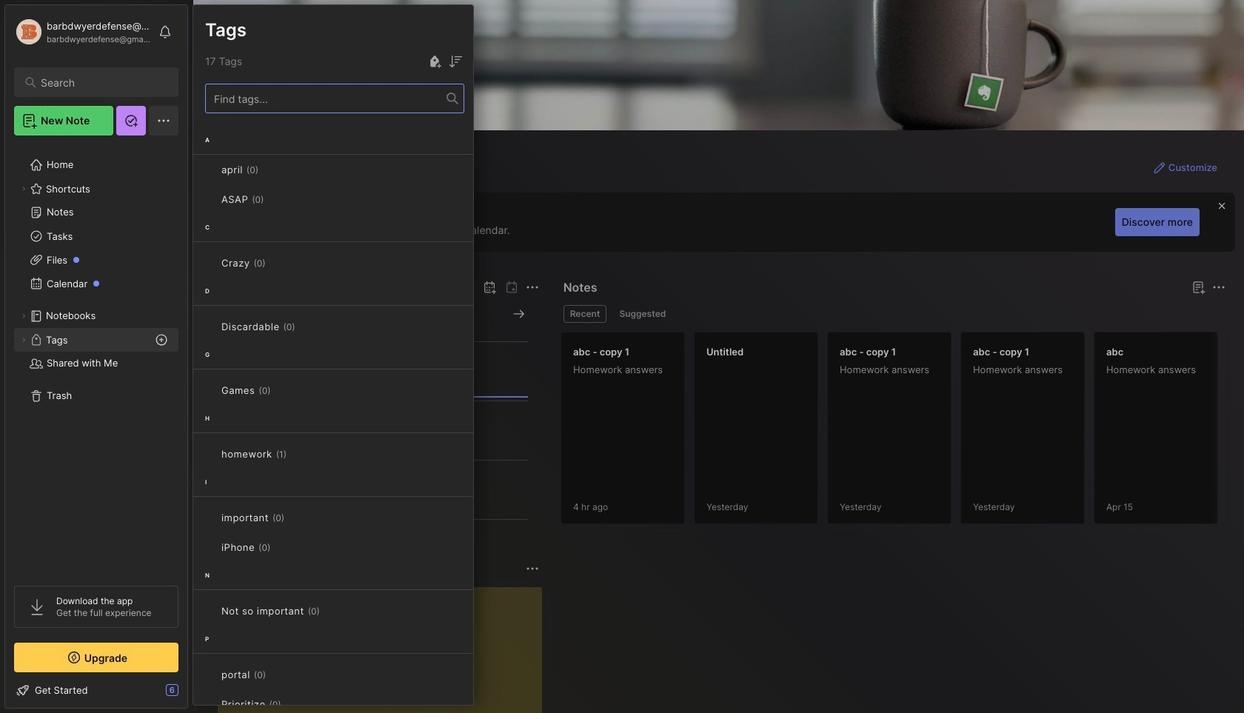 Task type: describe. For each thing, give the bounding box(es) containing it.
Find tags… text field
[[206, 89, 447, 109]]

Account field
[[14, 17, 151, 47]]

Help and Learning task checklist field
[[5, 679, 187, 702]]

create new tag image
[[426, 53, 444, 70]]

2 vertical spatial tag actions image
[[281, 699, 305, 711]]

2 vertical spatial tag actions image
[[271, 542, 294, 554]]

Search text field
[[41, 76, 165, 90]]

expand tags image
[[19, 336, 28, 345]]

tree inside the main element
[[5, 144, 187, 573]]

Start writing… text field
[[230, 588, 541, 714]]

1 horizontal spatial row group
[[561, 332, 1245, 534]]

1 vertical spatial tag actions image
[[264, 193, 288, 205]]

1 vertical spatial tag actions image
[[287, 448, 310, 460]]



Task type: vqa. For each thing, say whether or not it's contained in the screenshot.
CLICK TO COLLAPSE image
yes



Task type: locate. For each thing, give the bounding box(es) containing it.
new evernote calendar event image
[[481, 279, 498, 296]]

none search field inside the main element
[[41, 73, 165, 91]]

sort options image
[[447, 53, 465, 70]]

0 horizontal spatial row group
[[193, 125, 474, 714]]

Tag actions field
[[259, 162, 282, 177], [264, 192, 288, 207], [271, 383, 295, 398], [287, 447, 310, 462], [271, 540, 294, 555], [281, 697, 305, 712]]

None search field
[[41, 73, 165, 91]]

1 horizontal spatial tab
[[613, 305, 673, 323]]

tag actions image
[[271, 385, 295, 396], [287, 448, 310, 460], [281, 699, 305, 711]]

Sort field
[[447, 53, 465, 70]]

1 tab from the left
[[564, 305, 607, 323]]

main element
[[0, 0, 193, 714]]

0 horizontal spatial tab
[[564, 305, 607, 323]]

tab
[[564, 305, 607, 323], [613, 305, 673, 323]]

click to collapse image
[[187, 686, 198, 704]]

row group
[[193, 125, 474, 714], [561, 332, 1245, 534]]

tree
[[5, 144, 187, 573]]

2 tab from the left
[[613, 305, 673, 323]]

0 vertical spatial tag actions image
[[259, 164, 282, 176]]

tab list
[[564, 305, 1224, 323]]

0 vertical spatial tag actions image
[[271, 385, 295, 396]]

tag actions image
[[259, 164, 282, 176], [264, 193, 288, 205], [271, 542, 294, 554]]

expand notebooks image
[[19, 312, 28, 321]]



